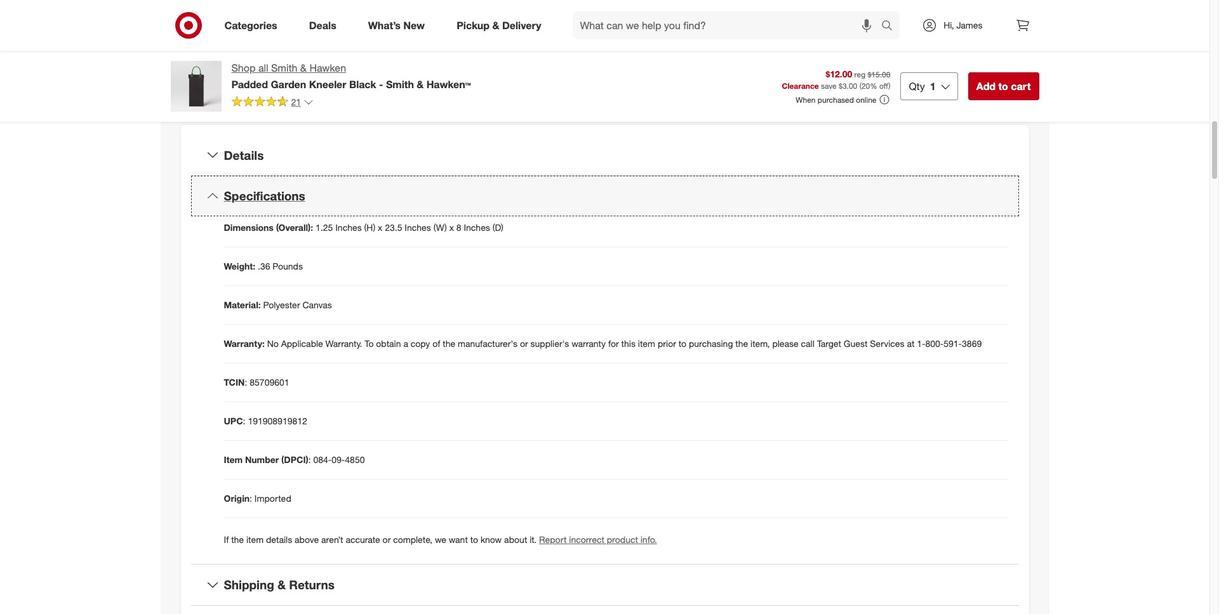 Task type: locate. For each thing, give the bounding box(es) containing it.
delivery
[[502, 19, 542, 31]]

(
[[860, 82, 862, 91]]

no
[[267, 339, 279, 349]]

weight:
[[224, 261, 255, 272]]

to right prior
[[679, 339, 687, 349]]

garden
[[271, 78, 306, 91]]

inches left (w) at the left top
[[405, 222, 431, 233]]

all
[[258, 62, 268, 74]]

1 horizontal spatial item
[[638, 339, 656, 349]]

inches
[[336, 222, 362, 233], [405, 222, 431, 233], [464, 222, 490, 233]]

0 horizontal spatial x
[[378, 222, 383, 233]]

$12.00 reg $15.00 clearance save $ 3.00 ( 20 % off )
[[782, 68, 891, 91]]

1 vertical spatial or
[[383, 535, 391, 546]]

details
[[266, 535, 292, 546]]

at
[[907, 339, 915, 349]]

report
[[539, 535, 567, 546]]

canvas
[[303, 300, 332, 311]]

shipping & returns
[[224, 578, 335, 593]]

hawken
[[310, 62, 346, 74]]

& up garden
[[300, 62, 307, 74]]

)
[[889, 82, 891, 91]]

shipping & returns button
[[191, 565, 1019, 606]]

imported
[[255, 494, 291, 504]]

the right if
[[231, 535, 244, 546]]

supplier's
[[531, 339, 569, 349]]

inches left (h)
[[336, 222, 362, 233]]

item,
[[751, 339, 770, 349]]

smith right -
[[386, 78, 414, 91]]

: for imported
[[250, 494, 252, 504]]

inches right 8 at the top
[[464, 222, 490, 233]]

& right pickup
[[493, 19, 500, 31]]

2 horizontal spatial to
[[999, 80, 1009, 93]]

pickup & delivery
[[457, 19, 542, 31]]

padded garden kneeler black - smith &#38; hawken&#8482;, 5 of 6 image
[[171, 0, 375, 66]]

info.
[[641, 535, 657, 546]]

2 vertical spatial to
[[470, 535, 478, 546]]

search
[[876, 20, 907, 33]]

1 horizontal spatial or
[[520, 339, 528, 349]]

x left 8 at the top
[[450, 222, 454, 233]]

$
[[839, 82, 843, 91]]

deals link
[[298, 11, 352, 39]]

1 vertical spatial item
[[246, 535, 264, 546]]

&
[[493, 19, 500, 31], [300, 62, 307, 74], [417, 78, 424, 91], [278, 578, 286, 593]]

2 x from the left
[[450, 222, 454, 233]]

smith up garden
[[271, 62, 298, 74]]

1 horizontal spatial x
[[450, 222, 454, 233]]

09-
[[332, 455, 345, 466]]

image gallery element
[[171, 0, 590, 70]]

: left '191908919812'
[[243, 416, 246, 427]]

polyester
[[263, 300, 300, 311]]

1 horizontal spatial smith
[[386, 78, 414, 91]]

to right add
[[999, 80, 1009, 93]]

item
[[638, 339, 656, 349], [246, 535, 264, 546]]

0 vertical spatial item
[[638, 339, 656, 349]]

4850
[[345, 455, 365, 466]]

or right accurate
[[383, 535, 391, 546]]

(h)
[[364, 222, 376, 233]]

to right want
[[470, 535, 478, 546]]

23.5
[[385, 222, 402, 233]]

returns
[[289, 578, 335, 593]]

0 horizontal spatial item
[[246, 535, 264, 546]]

& left hawken™ at the left top of page
[[417, 78, 424, 91]]

: left imported
[[250, 494, 252, 504]]

shop
[[232, 62, 256, 74]]

image of padded garden kneeler black - smith & hawken™ image
[[171, 61, 221, 112]]

tcin : 85709601
[[224, 377, 289, 388]]

: left 084-
[[309, 455, 311, 466]]

add to cart button
[[969, 72, 1040, 100]]

084-
[[313, 455, 332, 466]]

save
[[821, 82, 837, 91]]

origin : imported
[[224, 494, 291, 504]]

pickup
[[457, 19, 490, 31]]

the right of
[[443, 339, 456, 349]]

when purchased online
[[796, 95, 877, 105]]

0 horizontal spatial smith
[[271, 62, 298, 74]]

we
[[435, 535, 447, 546]]

& left returns
[[278, 578, 286, 593]]

obtain
[[376, 339, 401, 349]]

:
[[245, 377, 247, 388], [243, 416, 246, 427], [309, 455, 311, 466], [250, 494, 252, 504]]

0 horizontal spatial to
[[470, 535, 478, 546]]

qty 1
[[909, 80, 936, 93]]

to inside button
[[999, 80, 1009, 93]]

to
[[365, 339, 374, 349]]

the left item,
[[736, 339, 748, 349]]

x
[[378, 222, 383, 233], [450, 222, 454, 233]]

(dpci)
[[281, 455, 309, 466]]

when
[[796, 95, 816, 105]]

1 vertical spatial to
[[679, 339, 687, 349]]

add to cart
[[977, 80, 1031, 93]]

x right (h)
[[378, 222, 383, 233]]

0 vertical spatial to
[[999, 80, 1009, 93]]

if
[[224, 535, 229, 546]]

What can we help you find? suggestions appear below search field
[[573, 11, 885, 39]]

2 horizontal spatial inches
[[464, 222, 490, 233]]

or left supplier's
[[520, 339, 528, 349]]

0 horizontal spatial or
[[383, 535, 391, 546]]

warranty: no applicable warranty. to obtain a copy of the manufacturer's or supplier's warranty for this item prior to purchasing the item, please call target guest services at 1-800-591-3869
[[224, 339, 982, 349]]

0 horizontal spatial inches
[[336, 222, 362, 233]]

sponsored
[[1002, 43, 1040, 53]]

1 horizontal spatial inches
[[405, 222, 431, 233]]

copy
[[411, 339, 430, 349]]

a
[[404, 339, 408, 349]]

0 vertical spatial smith
[[271, 62, 298, 74]]

upc
[[224, 416, 243, 427]]

: for 85709601
[[245, 377, 247, 388]]

complete,
[[393, 535, 433, 546]]

categories
[[225, 19, 277, 31]]

3 inches from the left
[[464, 222, 490, 233]]

incorrect
[[569, 535, 605, 546]]

.36
[[258, 261, 270, 272]]

item right this
[[638, 339, 656, 349]]

pounds
[[273, 261, 303, 272]]

& inside shipping & returns dropdown button
[[278, 578, 286, 593]]

smith
[[271, 62, 298, 74], [386, 78, 414, 91]]

item left details
[[246, 535, 264, 546]]

: left 85709601
[[245, 377, 247, 388]]

applicable
[[281, 339, 323, 349]]

new
[[404, 19, 425, 31]]

online
[[856, 95, 877, 105]]

what's new link
[[357, 11, 441, 39]]

aren't
[[321, 535, 343, 546]]

21
[[291, 96, 301, 107]]

1 vertical spatial smith
[[386, 78, 414, 91]]

details button
[[191, 135, 1019, 176]]



Task type: describe. For each thing, give the bounding box(es) containing it.
2 horizontal spatial the
[[736, 339, 748, 349]]

3.00
[[843, 82, 858, 91]]

for
[[609, 339, 619, 349]]

1.25
[[316, 222, 333, 233]]

0 horizontal spatial the
[[231, 535, 244, 546]]

1 inches from the left
[[336, 222, 362, 233]]

details
[[224, 148, 264, 162]]

target
[[817, 339, 842, 349]]

warranty:
[[224, 339, 265, 349]]

191908919812
[[248, 416, 307, 427]]

this
[[622, 339, 636, 349]]

reg
[[855, 70, 866, 79]]

item number (dpci) : 084-09-4850
[[224, 455, 365, 466]]

800-
[[926, 339, 944, 349]]

2 inches from the left
[[405, 222, 431, 233]]

off
[[880, 82, 889, 91]]

tcin
[[224, 377, 245, 388]]

deals
[[309, 19, 337, 31]]

services
[[870, 339, 905, 349]]

(d)
[[493, 222, 504, 233]]

advertisement region
[[620, 0, 1040, 42]]

-
[[379, 78, 383, 91]]

& inside pickup & delivery link
[[493, 19, 500, 31]]

specifications
[[224, 189, 305, 203]]

report incorrect product info. button
[[539, 534, 657, 547]]

prior
[[658, 339, 676, 349]]

1 horizontal spatial the
[[443, 339, 456, 349]]

what's new
[[368, 19, 425, 31]]

kneeler
[[309, 78, 347, 91]]

hi,
[[944, 20, 954, 30]]

specifications button
[[191, 176, 1019, 217]]

james
[[957, 20, 983, 30]]

accurate
[[346, 535, 380, 546]]

1
[[930, 80, 936, 93]]

%
[[870, 82, 878, 91]]

weight: .36 pounds
[[224, 261, 303, 272]]

hi, james
[[944, 20, 983, 30]]

: for 191908919812
[[243, 416, 246, 427]]

call
[[801, 339, 815, 349]]

upc : 191908919812
[[224, 416, 307, 427]]

3869
[[962, 339, 982, 349]]

of
[[433, 339, 440, 349]]

1 x from the left
[[378, 222, 383, 233]]

origin
[[224, 494, 250, 504]]

add
[[977, 80, 996, 93]]

0 vertical spatial or
[[520, 339, 528, 349]]

number
[[245, 455, 279, 466]]

$12.00
[[826, 68, 853, 79]]

guest
[[844, 339, 868, 349]]

about
[[504, 535, 527, 546]]

(w)
[[434, 222, 447, 233]]

1 horizontal spatial to
[[679, 339, 687, 349]]

hawken™
[[427, 78, 471, 91]]

know
[[481, 535, 502, 546]]

item
[[224, 455, 243, 466]]

shipping
[[224, 578, 274, 593]]

85709601
[[250, 377, 289, 388]]

material:
[[224, 300, 261, 311]]

20
[[862, 82, 870, 91]]

above
[[295, 535, 319, 546]]

purchasing
[[689, 339, 733, 349]]

dimensions
[[224, 222, 274, 233]]

$15.00
[[868, 70, 891, 79]]

clearance
[[782, 82, 819, 91]]

please
[[773, 339, 799, 349]]

8
[[457, 222, 462, 233]]

21 link
[[232, 96, 314, 110]]

591-
[[944, 339, 962, 349]]

1-
[[917, 339, 926, 349]]

product
[[607, 535, 638, 546]]

padded
[[232, 78, 268, 91]]

shop all smith & hawken padded garden kneeler black - smith & hawken™
[[232, 62, 471, 91]]

manufacturer's
[[458, 339, 518, 349]]

warranty
[[572, 339, 606, 349]]

what's
[[368, 19, 401, 31]]



Task type: vqa. For each thing, say whether or not it's contained in the screenshot.


